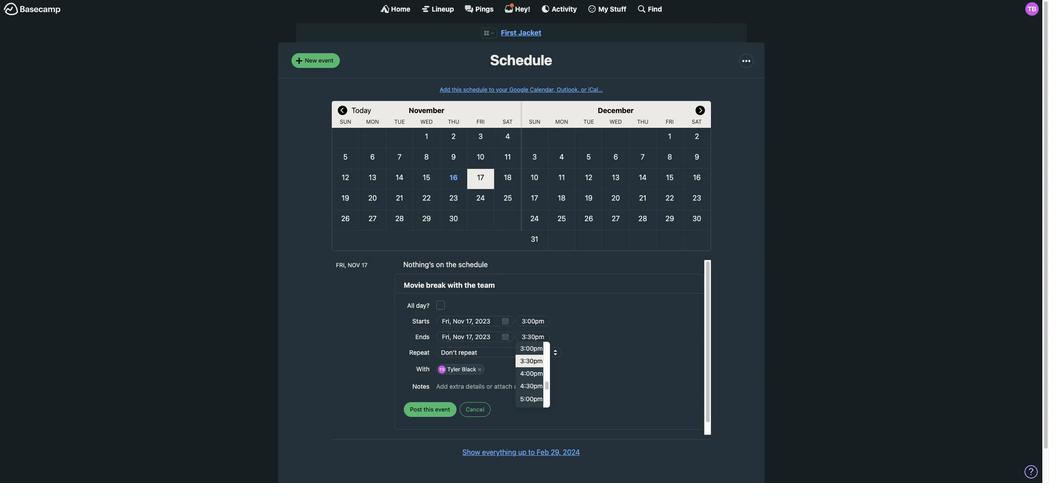 Task type: locate. For each thing, give the bounding box(es) containing it.
new event
[[305, 57, 333, 64]]

today link
[[352, 101, 371, 119]]

fri,
[[336, 262, 346, 269]]

hey! button
[[504, 3, 530, 13]]

1 sun from the left
[[340, 118, 351, 125]]

Notes text field
[[436, 379, 695, 394]]

post this event button
[[404, 402, 456, 417]]

1 vertical spatial pick a time… field
[[516, 332, 550, 342]]

wed down the december
[[610, 118, 622, 125]]

ical…
[[588, 86, 603, 93]]

1 horizontal spatial thu
[[637, 118, 648, 125]]

wed for december
[[610, 118, 622, 125]]

0 horizontal spatial thu
[[448, 118, 459, 125]]

home
[[391, 5, 410, 13]]

5:30pm link
[[516, 405, 543, 418]]

0 vertical spatial schedule
[[463, 86, 487, 93]]

my stuff
[[598, 5, 626, 13]]

ends
[[415, 333, 430, 341]]

1 tue from the left
[[394, 118, 405, 125]]

this right post
[[424, 406, 433, 413]]

1 horizontal spatial mon
[[555, 118, 568, 125]]

Choose date… field
[[436, 316, 514, 327], [436, 332, 514, 342]]

event right new
[[318, 57, 333, 64]]

2 sat from the left
[[692, 118, 702, 125]]

0 horizontal spatial this
[[424, 406, 433, 413]]

1 vertical spatial event
[[435, 406, 450, 413]]

1 vertical spatial to
[[528, 449, 535, 457]]

first jacket link
[[501, 29, 541, 37]]

starts
[[412, 318, 430, 325]]

1 vertical spatial choose date… field
[[436, 332, 514, 342]]

1 sat from the left
[[503, 118, 513, 125]]

1 choose date… field from the top
[[436, 316, 514, 327]]

mon
[[366, 118, 379, 125], [555, 118, 568, 125]]

this inside button
[[424, 406, 433, 413]]

0 horizontal spatial tue
[[394, 118, 405, 125]]

0 horizontal spatial event
[[318, 57, 333, 64]]

1 horizontal spatial sun
[[529, 118, 540, 125]]

post
[[410, 406, 422, 413]]

1 horizontal spatial event
[[435, 406, 450, 413]]

to left your
[[489, 86, 494, 93]]

main element
[[0, 0, 1042, 17]]

1 wed from the left
[[420, 118, 433, 125]]

first jacket
[[501, 29, 541, 37]]

1 horizontal spatial to
[[528, 449, 535, 457]]

tyler black ×
[[447, 366, 481, 373]]

sun down the calendar,
[[529, 118, 540, 125]]

schedule right the
[[458, 261, 488, 269]]

mon down today
[[366, 118, 379, 125]]

to inside button
[[528, 449, 535, 457]]

nov
[[348, 262, 360, 269]]

3:30pm
[[520, 357, 543, 365]]

sat
[[503, 118, 513, 125], [692, 118, 702, 125]]

1 horizontal spatial wed
[[610, 118, 622, 125]]

2 wed from the left
[[610, 118, 622, 125]]

sun
[[340, 118, 351, 125], [529, 118, 540, 125]]

0 vertical spatial to
[[489, 86, 494, 93]]

wed down november on the left top of the page
[[420, 118, 433, 125]]

1 thu from the left
[[448, 118, 459, 125]]

1 pick a time… field from the top
[[516, 316, 550, 327]]

first
[[501, 29, 517, 37]]

thu for december
[[637, 118, 648, 125]]

× link
[[475, 366, 484, 374]]

google
[[509, 86, 528, 93]]

schedule
[[463, 86, 487, 93], [458, 261, 488, 269]]

4:30pm
[[520, 382, 543, 390]]

tyler
[[447, 366, 460, 373]]

new event link
[[291, 53, 340, 68]]

1 horizontal spatial this
[[452, 86, 462, 93]]

choose date… field for ends
[[436, 332, 514, 342]]

sun left today link
[[340, 118, 351, 125]]

lineup
[[432, 5, 454, 13]]

0 horizontal spatial mon
[[366, 118, 379, 125]]

1 mon from the left
[[366, 118, 379, 125]]

show        everything      up to        feb 29, 2024
[[462, 449, 580, 457]]

4:30pm link
[[516, 380, 543, 393]]

1 horizontal spatial sat
[[692, 118, 702, 125]]

to
[[489, 86, 494, 93], [528, 449, 535, 457]]

0 vertical spatial event
[[318, 57, 333, 64]]

schedule left your
[[463, 86, 487, 93]]

2 pick a time… field from the top
[[516, 332, 550, 342]]

this right add
[[452, 86, 462, 93]]

0 horizontal spatial sat
[[503, 118, 513, 125]]

tue for december
[[583, 118, 594, 125]]

all
[[407, 302, 414, 309]]

0 horizontal spatial fri
[[477, 118, 485, 125]]

tue right today link
[[394, 118, 405, 125]]

0 horizontal spatial to
[[489, 86, 494, 93]]

1 horizontal spatial tue
[[583, 118, 594, 125]]

sun for december
[[529, 118, 540, 125]]

tyler black image
[[1025, 2, 1039, 16]]

2 tue from the left
[[583, 118, 594, 125]]

cancel
[[466, 406, 484, 413]]

fri
[[477, 118, 485, 125], [666, 118, 674, 125]]

0 vertical spatial pick a time… field
[[516, 316, 550, 327]]

mon for november
[[366, 118, 379, 125]]

add this schedule to your google calendar, outlook, or ical…
[[440, 86, 603, 93]]

0 vertical spatial choose date… field
[[436, 316, 514, 327]]

0 vertical spatial this
[[452, 86, 462, 93]]

4:00pm link
[[516, 368, 543, 380]]

wed
[[420, 118, 433, 125], [610, 118, 622, 125]]

event right post
[[435, 406, 450, 413]]

×
[[478, 366, 481, 373]]

1 horizontal spatial fri
[[666, 118, 674, 125]]

choose date… field for starts
[[436, 316, 514, 327]]

0 horizontal spatial wed
[[420, 118, 433, 125]]

1 vertical spatial this
[[424, 406, 433, 413]]

With text field
[[485, 364, 695, 376]]

pick a time… field up 2:30pm at the bottom of page
[[516, 316, 550, 327]]

tue
[[394, 118, 405, 125], [583, 118, 594, 125]]

2 choose date… field from the top
[[436, 332, 514, 342]]

0 horizontal spatial sun
[[340, 118, 351, 125]]

new
[[305, 57, 317, 64]]

thu
[[448, 118, 459, 125], [637, 118, 648, 125]]

pick a time… field up 3:00pm
[[516, 332, 550, 342]]

pings
[[475, 5, 494, 13]]

2 thu from the left
[[637, 118, 648, 125]]

2 mon from the left
[[555, 118, 568, 125]]

Pick a time… field
[[516, 316, 550, 327], [516, 332, 550, 342]]

event inside post this event button
[[435, 406, 450, 413]]

today
[[352, 106, 371, 114]]

post this event
[[410, 406, 450, 413]]

3:00pm link
[[516, 342, 543, 355]]

1 fri from the left
[[477, 118, 485, 125]]

2:30pm link
[[516, 330, 543, 342]]

this
[[452, 86, 462, 93], [424, 406, 433, 413]]

to for schedule
[[489, 86, 494, 93]]

2 sun from the left
[[529, 118, 540, 125]]

2 fri from the left
[[666, 118, 674, 125]]

to right up
[[528, 449, 535, 457]]

your
[[496, 86, 508, 93]]

mon down outlook,
[[555, 118, 568, 125]]

event
[[318, 57, 333, 64], [435, 406, 450, 413]]

this for add
[[452, 86, 462, 93]]

tue down or
[[583, 118, 594, 125]]

add this schedule to your google calendar, outlook, or ical… link
[[440, 86, 603, 93]]

activity link
[[541, 4, 577, 13]]



Task type: describe. For each thing, give the bounding box(es) containing it.
3:30pm link
[[516, 355, 543, 368]]

my stuff button
[[588, 4, 626, 13]]

hey!
[[515, 5, 530, 13]]

the
[[446, 261, 456, 269]]

sat for december
[[692, 118, 702, 125]]

Type the name of the event… text field
[[404, 280, 695, 291]]

black
[[462, 366, 476, 373]]

add
[[440, 86, 450, 93]]

5:30pm
[[520, 408, 543, 415]]

3:00pm
[[520, 345, 543, 352]]

17
[[362, 262, 367, 269]]

up
[[518, 449, 526, 457]]

5:00pm link
[[516, 393, 543, 405]]

this for post
[[424, 406, 433, 413]]

outlook,
[[557, 86, 579, 93]]

cancel button
[[459, 402, 491, 417]]

day?
[[416, 302, 430, 309]]

home link
[[380, 4, 410, 13]]

fri for december
[[666, 118, 674, 125]]

wed for november
[[420, 118, 433, 125]]

tue for november
[[394, 118, 405, 125]]

2024
[[563, 449, 580, 457]]

show
[[462, 449, 480, 457]]

fri, nov 17
[[336, 262, 367, 269]]

or
[[581, 86, 586, 93]]

everything
[[482, 449, 516, 457]]

all day?
[[407, 302, 430, 309]]

show        everything      up to        feb 29, 2024 button
[[462, 447, 580, 458]]

november
[[409, 106, 444, 114]]

event inside new event link
[[318, 57, 333, 64]]

fri for november
[[477, 118, 485, 125]]

calendar,
[[530, 86, 555, 93]]

repeat
[[409, 349, 430, 356]]

activity
[[552, 5, 577, 13]]

1 vertical spatial schedule
[[458, 261, 488, 269]]

feb
[[537, 449, 549, 457]]

nothing's on the schedule
[[403, 261, 488, 269]]

2:30pm
[[520, 332, 543, 340]]

sun for november
[[340, 118, 351, 125]]

find
[[648, 5, 662, 13]]

with
[[416, 366, 430, 373]]

find button
[[637, 4, 662, 13]]

stuff
[[610, 5, 626, 13]]

december
[[598, 106, 634, 114]]

29,
[[551, 449, 561, 457]]

nothing's
[[403, 261, 434, 269]]

to for up
[[528, 449, 535, 457]]

jacket
[[518, 29, 541, 37]]

sat for november
[[503, 118, 513, 125]]

4:00pm
[[520, 370, 543, 377]]

pings button
[[465, 4, 494, 13]]

switch accounts image
[[4, 2, 61, 16]]

on
[[436, 261, 444, 269]]

thu for november
[[448, 118, 459, 125]]

mon for december
[[555, 118, 568, 125]]

my
[[598, 5, 608, 13]]

schedule
[[490, 52, 552, 69]]

notes
[[412, 383, 430, 390]]

lineup link
[[421, 4, 454, 13]]

5:00pm
[[520, 395, 543, 403]]



Task type: vqa. For each thing, say whether or not it's contained in the screenshot.
this corresponding to Add
yes



